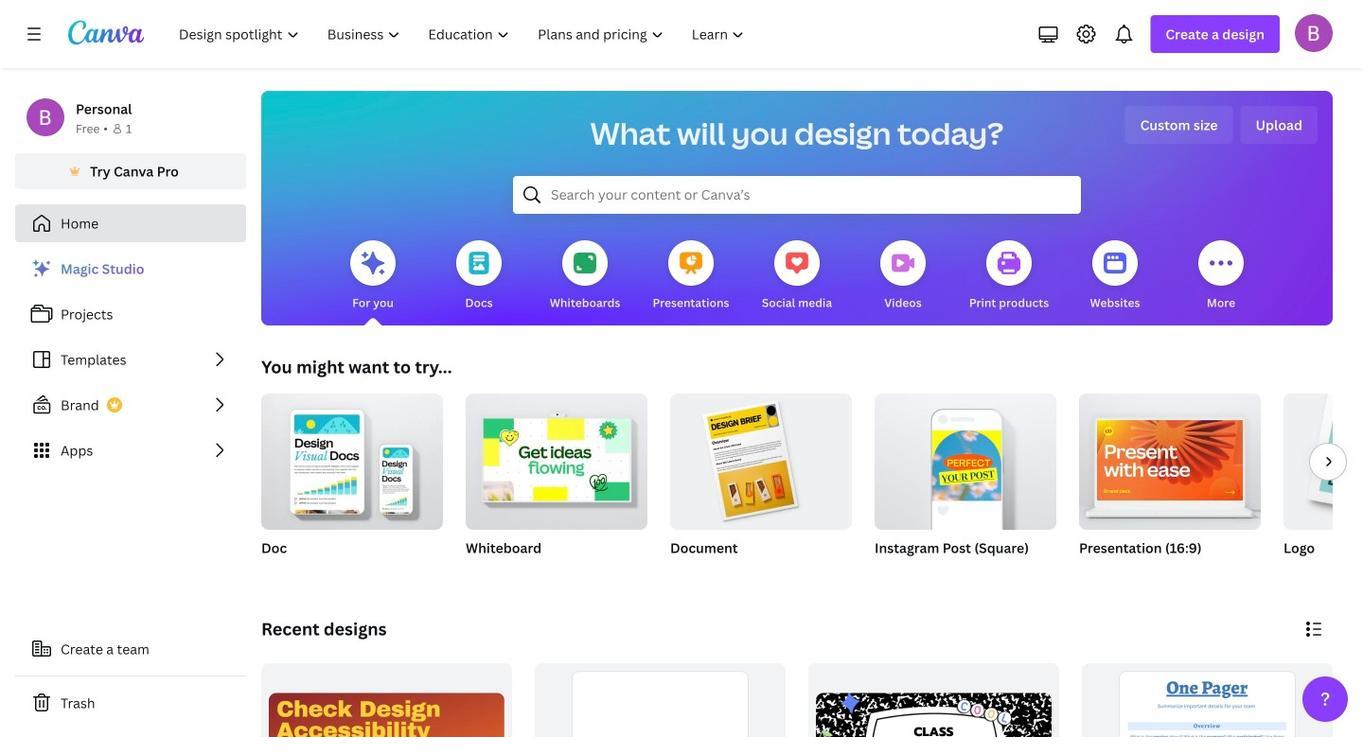 Task type: describe. For each thing, give the bounding box(es) containing it.
bob builder image
[[1296, 14, 1334, 52]]

Search search field
[[551, 177, 1044, 213]]



Task type: vqa. For each thing, say whether or not it's contained in the screenshot.
Design title text box
no



Task type: locate. For each thing, give the bounding box(es) containing it.
None search field
[[513, 176, 1082, 214]]

list
[[15, 250, 246, 470]]

top level navigation element
[[167, 15, 761, 53]]

group
[[261, 386, 443, 582], [261, 386, 443, 530], [466, 386, 648, 582], [466, 386, 648, 530], [671, 386, 852, 582], [671, 386, 852, 530], [875, 394, 1057, 582], [875, 394, 1057, 530], [1080, 394, 1262, 582], [1284, 394, 1364, 582], [261, 664, 512, 738], [535, 664, 786, 738]]



